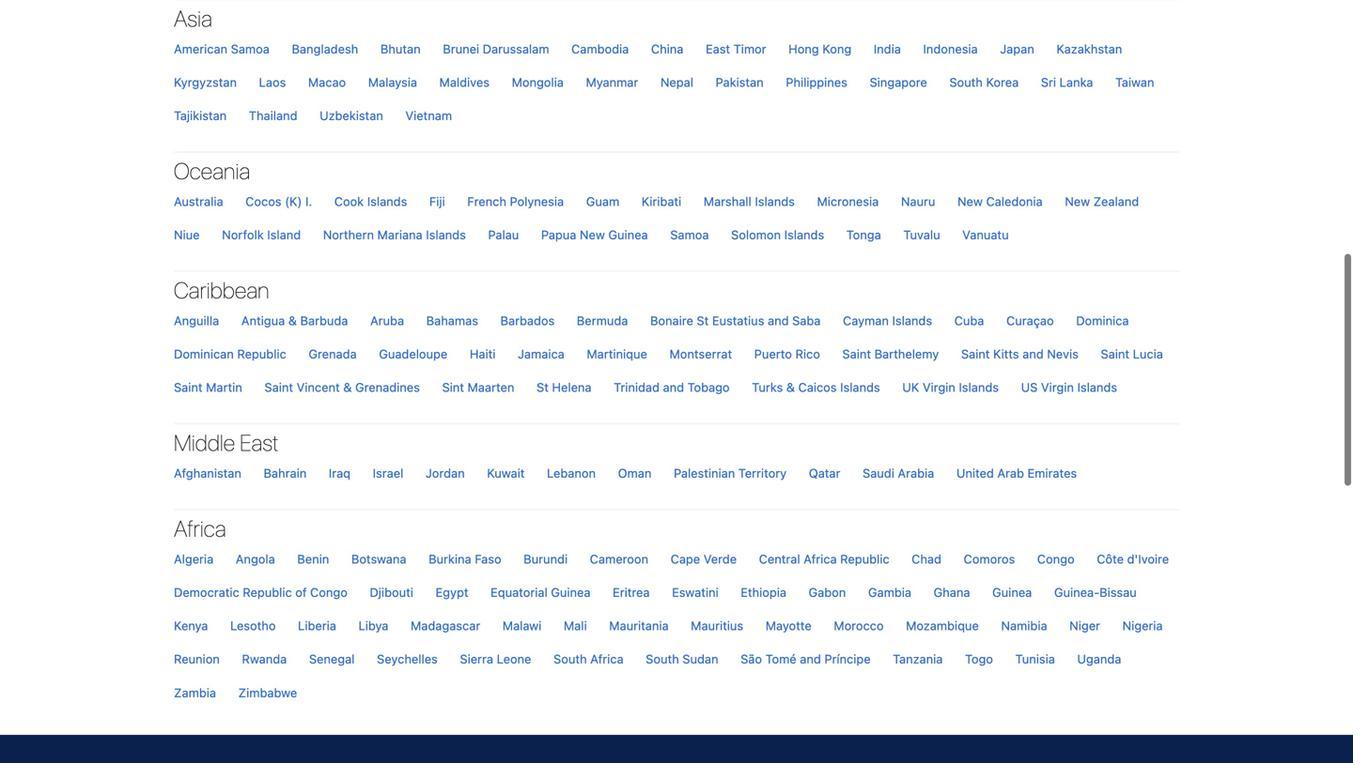 Task type: describe. For each thing, give the bounding box(es) containing it.
oceania
[[174, 158, 250, 184]]

arab
[[997, 467, 1024, 481]]

rico
[[795, 347, 820, 361]]

turks & caicos islands link
[[742, 371, 890, 405]]

laos link
[[250, 66, 295, 99]]

united
[[956, 467, 994, 481]]

thailand link
[[239, 99, 307, 133]]

democratic republic of congo
[[174, 586, 348, 600]]

saint martin link
[[164, 371, 252, 405]]

maldives link
[[430, 66, 499, 99]]

jordan
[[426, 467, 465, 481]]

guam link
[[577, 185, 629, 219]]

new for new zealand
[[1065, 194, 1090, 209]]

montserrat
[[670, 347, 732, 361]]

puerto
[[754, 347, 792, 361]]

namibia link
[[992, 610, 1057, 643]]

reunion
[[174, 653, 220, 667]]

south sudan link
[[636, 643, 728, 677]]

south africa link
[[544, 643, 633, 677]]

micronesia link
[[808, 185, 888, 219]]

mozambique link
[[897, 610, 988, 643]]

new for new caledonia
[[958, 194, 983, 209]]

martinique link
[[577, 338, 657, 371]]

new caledonia
[[958, 194, 1043, 209]]

malawi link
[[493, 610, 551, 643]]

caicos
[[798, 381, 837, 395]]

marshall islands link
[[694, 185, 804, 219]]

eritrea link
[[603, 576, 659, 610]]

botswana link
[[342, 543, 416, 576]]

tanzania
[[893, 653, 943, 667]]

islands down "saint lucia" link
[[1077, 381, 1117, 395]]

1 vertical spatial republic
[[840, 552, 889, 567]]

brunei darussalam
[[443, 42, 549, 56]]

1 vertical spatial east
[[240, 430, 279, 456]]

ghana
[[934, 586, 970, 600]]

algeria
[[174, 552, 213, 567]]

barbados
[[500, 314, 555, 328]]

malaysia link
[[359, 66, 427, 99]]

burkina
[[429, 552, 471, 567]]

gabon
[[809, 586, 846, 600]]

east timor
[[706, 42, 766, 56]]

myanmar
[[586, 75, 638, 89]]

seychelles
[[377, 653, 438, 667]]

maarten
[[468, 381, 514, 395]]

solomon islands link
[[722, 219, 834, 252]]

islands down fiji link
[[426, 228, 466, 242]]

africa for central africa republic
[[804, 552, 837, 567]]

vanuatu link
[[953, 219, 1018, 252]]

0 horizontal spatial africa
[[174, 516, 226, 542]]

2 horizontal spatial guinea
[[992, 586, 1032, 600]]

bangladesh
[[292, 42, 358, 56]]

& for antigua
[[288, 314, 297, 328]]

islands up barthelemy
[[892, 314, 932, 328]]

northern mariana islands link
[[314, 219, 475, 252]]

mauritania
[[609, 619, 669, 633]]

curaçao
[[1006, 314, 1054, 328]]

virgin for uk
[[923, 381, 955, 395]]

emirates
[[1028, 467, 1077, 481]]

cambodia link
[[562, 32, 638, 66]]

mayotte link
[[756, 610, 821, 643]]

tomé
[[765, 653, 797, 667]]

puerto rico link
[[745, 338, 830, 371]]

taiwan link
[[1106, 66, 1164, 99]]

republic for dominican republic
[[237, 347, 286, 361]]

democratic republic of congo link
[[164, 576, 357, 610]]

reunion link
[[164, 643, 229, 677]]

middle
[[174, 430, 235, 456]]

equatorial guinea link
[[481, 576, 600, 610]]

norfolk island link
[[213, 219, 310, 252]]

myanmar link
[[576, 66, 648, 99]]

and left tobago
[[663, 381, 684, 395]]

saint for saint vincent & grenadines
[[264, 381, 293, 395]]

rwanda link
[[233, 643, 296, 677]]

islands down kitts
[[959, 381, 999, 395]]

palestinian
[[674, 467, 735, 481]]

i.
[[305, 194, 312, 209]]

angola
[[236, 552, 275, 567]]

bangladesh link
[[282, 32, 368, 66]]

islands right caicos
[[840, 381, 880, 395]]

lucia
[[1133, 347, 1163, 361]]

saint for saint martin
[[174, 381, 203, 395]]

sudan
[[682, 653, 718, 667]]

saint vincent & grenadines link
[[255, 371, 429, 405]]

côte
[[1097, 552, 1124, 567]]

republic for democratic republic of congo
[[243, 586, 292, 600]]

lebanon
[[547, 467, 596, 481]]

middle east
[[174, 430, 279, 456]]

northern
[[323, 228, 374, 242]]

sierra
[[460, 653, 493, 667]]

dominica link
[[1067, 304, 1138, 338]]

uzbekistan link
[[310, 99, 393, 133]]

saudi arabia
[[863, 467, 934, 481]]

lanka
[[1060, 75, 1093, 89]]

fiji link
[[420, 185, 455, 219]]

oman link
[[609, 457, 661, 491]]

kuwait link
[[478, 457, 534, 491]]

islands inside "link"
[[755, 194, 795, 209]]

cayman
[[843, 314, 889, 328]]

new zealand
[[1065, 194, 1139, 209]]

0 horizontal spatial guinea
[[551, 586, 591, 600]]

mauritius link
[[681, 610, 753, 643]]

cook islands
[[334, 194, 407, 209]]

liberia
[[298, 619, 336, 633]]



Task type: vqa. For each thing, say whether or not it's contained in the screenshot.
'MOZAMBIQUE' 'link'
yes



Task type: locate. For each thing, give the bounding box(es) containing it.
samoa inside the american samoa link
[[231, 42, 270, 56]]

india
[[874, 42, 901, 56]]

tajikistan link
[[164, 99, 236, 133]]

0 vertical spatial samoa
[[231, 42, 270, 56]]

& right turks
[[786, 381, 795, 395]]

saint for saint kitts and nevis
[[961, 347, 990, 361]]

ethiopia
[[741, 586, 786, 600]]

nauru link
[[892, 185, 945, 219]]

virgin for us
[[1041, 381, 1074, 395]]

1 vertical spatial samoa
[[670, 228, 709, 242]]

barthelemy
[[874, 347, 939, 361]]

bahamas
[[426, 314, 478, 328]]

são
[[741, 653, 762, 667]]

djibouti
[[370, 586, 413, 600]]

kazakhstan
[[1056, 42, 1122, 56]]

sri
[[1041, 75, 1056, 89]]

2 horizontal spatial new
[[1065, 194, 1090, 209]]

& right "vincent"
[[343, 381, 352, 395]]

south left korea
[[949, 75, 983, 89]]

0 horizontal spatial new
[[580, 228, 605, 242]]

israel link
[[363, 457, 413, 491]]

1 horizontal spatial st
[[697, 314, 709, 328]]

indonesia
[[923, 42, 978, 56]]

2 horizontal spatial africa
[[804, 552, 837, 567]]

and right kitts
[[1022, 347, 1044, 361]]

chad
[[912, 552, 942, 567]]

tajikistan
[[174, 109, 227, 123]]

1 vertical spatial st
[[537, 381, 549, 395]]

malawi
[[503, 619, 542, 633]]

palau
[[488, 228, 519, 242]]

east up bahrain
[[240, 430, 279, 456]]

islands up northern mariana islands
[[367, 194, 407, 209]]

philippines link
[[776, 66, 857, 99]]

africa for south africa
[[590, 653, 624, 667]]

0 vertical spatial st
[[697, 314, 709, 328]]

faso
[[475, 552, 501, 567]]

0 vertical spatial africa
[[174, 516, 226, 542]]

1 horizontal spatial congo
[[1037, 552, 1075, 567]]

south korea
[[949, 75, 1019, 89]]

mariana
[[377, 228, 423, 242]]

caledonia
[[986, 194, 1043, 209]]

bahrain
[[264, 467, 307, 481]]

aruba link
[[361, 304, 414, 338]]

samoa inside samoa link
[[670, 228, 709, 242]]

tuvalu
[[903, 228, 940, 242]]

guinea-
[[1054, 586, 1100, 600]]

zambia link
[[164, 677, 226, 710]]

1 horizontal spatial samoa
[[670, 228, 709, 242]]

sint maarten link
[[433, 371, 524, 405]]

0 vertical spatial republic
[[237, 347, 286, 361]]

marshall
[[704, 194, 752, 209]]

south for south africa
[[553, 653, 587, 667]]

malaysia
[[368, 75, 417, 89]]

& for turks
[[786, 381, 795, 395]]

virgin right us
[[1041, 381, 1074, 395]]

saint barthelemy
[[842, 347, 939, 361]]

saint left martin
[[174, 381, 203, 395]]

antigua & barbuda
[[241, 314, 348, 328]]

cuba link
[[945, 304, 994, 338]]

east left timor
[[706, 42, 730, 56]]

samoa down kiribati link
[[670, 228, 709, 242]]

africa down mali link
[[590, 653, 624, 667]]

and right tomé
[[800, 653, 821, 667]]

0 vertical spatial congo
[[1037, 552, 1075, 567]]

saint for saint lucia
[[1101, 347, 1130, 361]]

central africa republic link
[[750, 543, 899, 576]]

trinidad and tobago
[[614, 381, 730, 395]]

solomon islands
[[731, 228, 824, 242]]

0 horizontal spatial virgin
[[923, 381, 955, 395]]

niger
[[1069, 619, 1100, 633]]

madagascar link
[[401, 610, 490, 643]]

1 horizontal spatial guinea
[[608, 228, 648, 242]]

1 horizontal spatial east
[[706, 42, 730, 56]]

saint down cayman
[[842, 347, 871, 361]]

vietnam
[[405, 109, 452, 123]]

darussalam
[[483, 42, 549, 56]]

st right bonaire
[[697, 314, 709, 328]]

eswatini link
[[663, 576, 728, 610]]

south left 'sudan'
[[646, 653, 679, 667]]

republic down antigua
[[237, 347, 286, 361]]

&
[[288, 314, 297, 328], [343, 381, 352, 395], [786, 381, 795, 395]]

american samoa
[[174, 42, 270, 56]]

saint inside 'link'
[[174, 381, 203, 395]]

0 horizontal spatial &
[[288, 314, 297, 328]]

islands right solomon
[[784, 228, 824, 242]]

saint left lucia
[[1101, 347, 1130, 361]]

2 vertical spatial republic
[[243, 586, 292, 600]]

bonaire st eustatius and saba link
[[641, 304, 830, 338]]

1 vertical spatial africa
[[804, 552, 837, 567]]

congo right 'of'
[[310, 586, 348, 600]]

0 vertical spatial east
[[706, 42, 730, 56]]

saint for saint barthelemy
[[842, 347, 871, 361]]

kuwait
[[487, 467, 525, 481]]

1 vertical spatial congo
[[310, 586, 348, 600]]

rwanda
[[242, 653, 287, 667]]

turks
[[752, 381, 783, 395]]

0 horizontal spatial st
[[537, 381, 549, 395]]

lesotho link
[[221, 610, 285, 643]]

st left helena
[[537, 381, 549, 395]]

macao
[[308, 75, 346, 89]]

guinea up namibia
[[992, 586, 1032, 600]]

tunisia link
[[1006, 643, 1064, 677]]

haiti link
[[460, 338, 505, 371]]

united arab emirates link
[[947, 457, 1086, 491]]

hong kong link
[[779, 32, 861, 66]]

samoa up laos
[[231, 42, 270, 56]]

us virgin islands link
[[1012, 371, 1127, 405]]

helena
[[552, 381, 592, 395]]

saint left kitts
[[961, 347, 990, 361]]

kenya
[[174, 619, 208, 633]]

south for south korea
[[949, 75, 983, 89]]

new left zealand
[[1065, 194, 1090, 209]]

china
[[651, 42, 684, 56]]

burundi link
[[514, 543, 577, 576]]

virgin right 'uk'
[[923, 381, 955, 395]]

republic left 'of'
[[243, 586, 292, 600]]

guadeloupe
[[379, 347, 448, 361]]

2 horizontal spatial south
[[949, 75, 983, 89]]

0 horizontal spatial south
[[553, 653, 587, 667]]

new inside 'link'
[[1065, 194, 1090, 209]]

gambia
[[868, 586, 911, 600]]

2 vertical spatial africa
[[590, 653, 624, 667]]

islands up solomon islands
[[755, 194, 795, 209]]

1 horizontal spatial africa
[[590, 653, 624, 667]]

guinea-bissau
[[1054, 586, 1137, 600]]

gambia link
[[859, 576, 921, 610]]

macao link
[[299, 66, 355, 99]]

1 horizontal spatial &
[[343, 381, 352, 395]]

new right papua on the top left of the page
[[580, 228, 605, 242]]

island
[[267, 228, 301, 242]]

south down mali link
[[553, 653, 587, 667]]

solomon
[[731, 228, 781, 242]]

niue link
[[164, 219, 209, 252]]

israel
[[373, 467, 403, 481]]

namibia
[[1001, 619, 1047, 633]]

cape verde link
[[661, 543, 746, 576]]

south for south sudan
[[646, 653, 679, 667]]

grenadines
[[355, 381, 420, 395]]

verde
[[704, 552, 737, 567]]

botswana
[[351, 552, 406, 567]]

iraq link
[[319, 457, 360, 491]]

togo
[[965, 653, 993, 667]]

burkina faso
[[429, 552, 501, 567]]

republic up the gambia
[[840, 552, 889, 567]]

korea
[[986, 75, 1019, 89]]

1 horizontal spatial new
[[958, 194, 983, 209]]

1 virgin from the left
[[923, 381, 955, 395]]

eustatius
[[712, 314, 764, 328]]

sri lanka link
[[1032, 66, 1103, 99]]

papua new guinea
[[541, 228, 648, 242]]

2 horizontal spatial &
[[786, 381, 795, 395]]

2 virgin from the left
[[1041, 381, 1074, 395]]

0 horizontal spatial samoa
[[231, 42, 270, 56]]

0 horizontal spatial congo
[[310, 586, 348, 600]]

& right antigua
[[288, 314, 297, 328]]

congo up guinea-
[[1037, 552, 1075, 567]]

guinea up mali
[[551, 586, 591, 600]]

0 horizontal spatial east
[[240, 430, 279, 456]]

bhutan
[[380, 42, 421, 56]]

republic inside "link"
[[237, 347, 286, 361]]

guinea down guam link
[[608, 228, 648, 242]]

equatorial guinea
[[491, 586, 591, 600]]

africa up algeria
[[174, 516, 226, 542]]

and left saba
[[768, 314, 789, 328]]

1 horizontal spatial virgin
[[1041, 381, 1074, 395]]

1 horizontal spatial south
[[646, 653, 679, 667]]

india link
[[864, 32, 910, 66]]

curaçao link
[[997, 304, 1063, 338]]

chad link
[[902, 543, 951, 576]]

new up vanuatu
[[958, 194, 983, 209]]

singapore link
[[860, 66, 937, 99]]

saint left "vincent"
[[264, 381, 293, 395]]

uk
[[902, 381, 919, 395]]

africa up gabon
[[804, 552, 837, 567]]

east
[[706, 42, 730, 56], [240, 430, 279, 456]]



